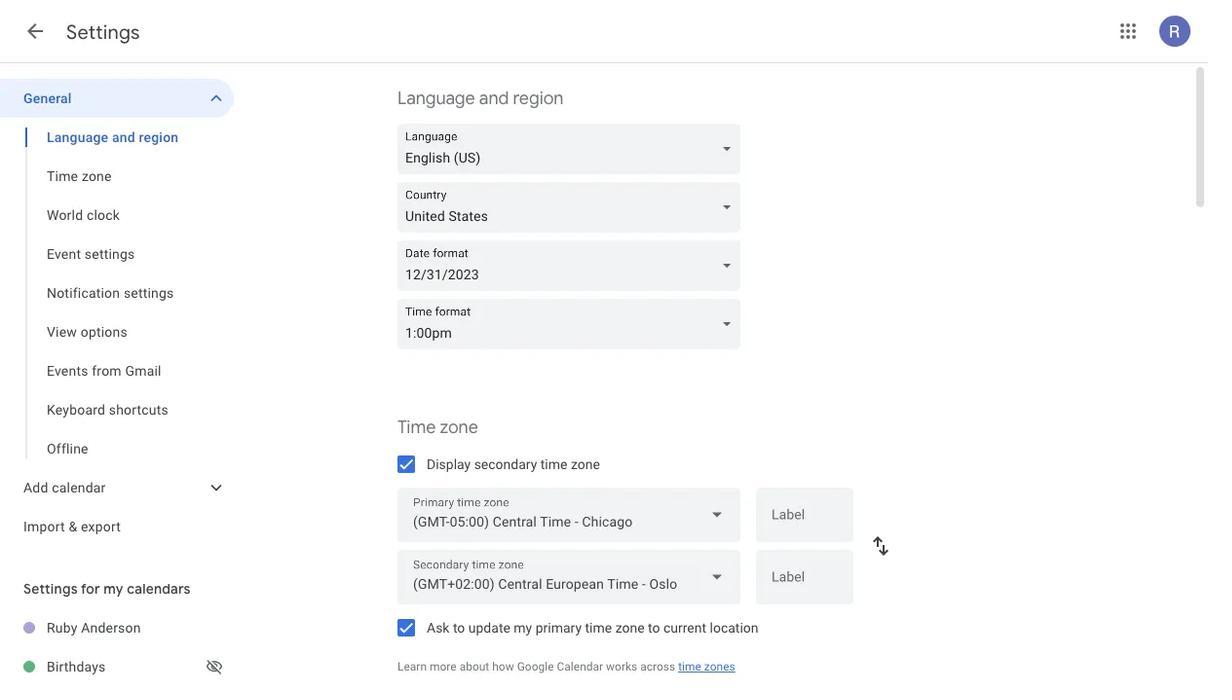 Task type: vqa. For each thing, say whether or not it's contained in the screenshot.
'VIEW'
yes



Task type: locate. For each thing, give the bounding box(es) containing it.
time left zones
[[678, 661, 701, 674]]

1 horizontal spatial to
[[648, 620, 660, 636]]

ask
[[427, 620, 450, 636]]

2 vertical spatial time
[[678, 661, 701, 674]]

settings
[[66, 19, 140, 44], [23, 581, 78, 598]]

time up display
[[398, 417, 436, 439]]

settings up notification settings
[[85, 246, 135, 262]]

settings for settings
[[66, 19, 140, 44]]

world clock
[[47, 207, 120, 223]]

ask to update my primary time zone to current location
[[427, 620, 759, 636]]

group
[[0, 118, 234, 469]]

ruby anderson
[[47, 620, 141, 636]]

Label for secondary time zone. text field
[[772, 571, 838, 599]]

0 horizontal spatial time
[[541, 457, 568, 473]]

0 horizontal spatial my
[[104, 581, 124, 598]]

time right secondary
[[541, 457, 568, 473]]

shortcuts
[[109, 402, 169, 418]]

current
[[664, 620, 706, 636]]

1 vertical spatial settings
[[23, 581, 78, 598]]

0 vertical spatial language
[[398, 87, 475, 110]]

1 vertical spatial time zone
[[398, 417, 478, 439]]

1 vertical spatial settings
[[124, 285, 174, 301]]

settings left 'for'
[[23, 581, 78, 598]]

0 horizontal spatial language
[[47, 129, 108, 145]]

time zone up display
[[398, 417, 478, 439]]

zone up display
[[440, 417, 478, 439]]

google
[[517, 661, 554, 674]]

2 to from the left
[[648, 620, 660, 636]]

time up world
[[47, 168, 78, 184]]

1 vertical spatial region
[[139, 129, 179, 145]]

0 horizontal spatial and
[[112, 129, 135, 145]]

and inside group
[[112, 129, 135, 145]]

0 vertical spatial settings
[[85, 246, 135, 262]]

1 vertical spatial time
[[398, 417, 436, 439]]

swap time zones image
[[869, 535, 893, 558]]

to left current on the right bottom
[[648, 620, 660, 636]]

1 horizontal spatial time
[[398, 417, 436, 439]]

0 vertical spatial time zone
[[47, 168, 112, 184]]

0 vertical spatial settings
[[66, 19, 140, 44]]

zone
[[82, 168, 112, 184], [440, 417, 478, 439], [571, 457, 600, 473], [615, 620, 645, 636]]

1 horizontal spatial region
[[513, 87, 563, 110]]

birthdays link
[[47, 648, 203, 687]]

language and region
[[398, 87, 563, 110], [47, 129, 179, 145]]

event
[[47, 246, 81, 262]]

notification
[[47, 285, 120, 301]]

2 horizontal spatial time
[[678, 661, 701, 674]]

tree containing general
[[0, 79, 234, 547]]

time zone
[[47, 168, 112, 184], [398, 417, 478, 439]]

offline
[[47, 441, 88, 457]]

0 vertical spatial and
[[479, 87, 509, 110]]

time
[[541, 457, 568, 473], [585, 620, 612, 636], [678, 661, 701, 674]]

0 vertical spatial time
[[47, 168, 78, 184]]

1 horizontal spatial language and region
[[398, 87, 563, 110]]

Label for primary time zone. text field
[[772, 509, 838, 536]]

settings heading
[[66, 19, 140, 44]]

birthdays
[[47, 659, 106, 675]]

to right the ask
[[453, 620, 465, 636]]

language
[[398, 87, 475, 110], [47, 129, 108, 145]]

0 horizontal spatial time
[[47, 168, 78, 184]]

settings up options
[[124, 285, 174, 301]]

my
[[104, 581, 124, 598], [514, 620, 532, 636]]

time zone up world clock
[[47, 168, 112, 184]]

time
[[47, 168, 78, 184], [398, 417, 436, 439]]

settings up general 'tree item'
[[66, 19, 140, 44]]

group containing language and region
[[0, 118, 234, 469]]

display
[[427, 457, 471, 473]]

0 horizontal spatial region
[[139, 129, 179, 145]]

1 horizontal spatial my
[[514, 620, 532, 636]]

0 horizontal spatial time zone
[[47, 168, 112, 184]]

add
[[23, 480, 48, 496]]

location
[[710, 620, 759, 636]]

1 vertical spatial language and region
[[47, 129, 179, 145]]

my right 'for'
[[104, 581, 124, 598]]

more
[[430, 661, 457, 674]]

event settings
[[47, 246, 135, 262]]

0 vertical spatial region
[[513, 87, 563, 110]]

region
[[513, 87, 563, 110], [139, 129, 179, 145]]

go back image
[[23, 19, 47, 43]]

tree
[[0, 79, 234, 547]]

None field
[[398, 124, 748, 174], [398, 182, 748, 233], [398, 241, 748, 291], [398, 299, 748, 350], [398, 488, 741, 543], [398, 551, 741, 605], [398, 124, 748, 174], [398, 182, 748, 233], [398, 241, 748, 291], [398, 299, 748, 350], [398, 488, 741, 543], [398, 551, 741, 605]]

my right update
[[514, 620, 532, 636]]

1 vertical spatial and
[[112, 129, 135, 145]]

time right primary
[[585, 620, 612, 636]]

birthdays tree item
[[0, 648, 234, 687]]

1 horizontal spatial time
[[585, 620, 612, 636]]

how
[[492, 661, 514, 674]]

0 horizontal spatial language and region
[[47, 129, 179, 145]]

to
[[453, 620, 465, 636], [648, 620, 660, 636]]

settings
[[85, 246, 135, 262], [124, 285, 174, 301]]

keyboard
[[47, 402, 105, 418]]

ruby
[[47, 620, 78, 636]]

0 vertical spatial time
[[541, 457, 568, 473]]

settings for event settings
[[85, 246, 135, 262]]

general
[[23, 90, 72, 106]]

and
[[479, 87, 509, 110], [112, 129, 135, 145]]

0 horizontal spatial to
[[453, 620, 465, 636]]

view
[[47, 324, 77, 340]]



Task type: describe. For each thing, give the bounding box(es) containing it.
across
[[640, 661, 675, 674]]

1 horizontal spatial language
[[398, 87, 475, 110]]

import & export
[[23, 519, 121, 535]]

1 to from the left
[[453, 620, 465, 636]]

general tree item
[[0, 79, 234, 118]]

settings for notification settings
[[124, 285, 174, 301]]

update
[[468, 620, 510, 636]]

events from gmail
[[47, 363, 161, 379]]

1 vertical spatial time
[[585, 620, 612, 636]]

display secondary time zone
[[427, 457, 600, 473]]

calendar
[[557, 661, 603, 674]]

calendar
[[52, 480, 106, 496]]

ruby anderson tree item
[[0, 609, 234, 648]]

learn more about how google calendar works across time zones
[[398, 661, 735, 674]]

zone up clock
[[82, 168, 112, 184]]

secondary
[[474, 457, 537, 473]]

zones
[[704, 661, 735, 674]]

1 horizontal spatial and
[[479, 87, 509, 110]]

1 vertical spatial my
[[514, 620, 532, 636]]

keyboard shortcuts
[[47, 402, 169, 418]]

from
[[92, 363, 122, 379]]

add calendar
[[23, 480, 106, 496]]

zone up the works
[[615, 620, 645, 636]]

settings for settings for my calendars
[[23, 581, 78, 598]]

zone right secondary
[[571, 457, 600, 473]]

events
[[47, 363, 88, 379]]

works
[[606, 661, 638, 674]]

calendars
[[127, 581, 191, 598]]

notification settings
[[47, 285, 174, 301]]

0 vertical spatial my
[[104, 581, 124, 598]]

gmail
[[125, 363, 161, 379]]

settings for my calendars tree
[[0, 609, 234, 687]]

learn
[[398, 661, 427, 674]]

primary
[[536, 620, 582, 636]]

1 vertical spatial language
[[47, 129, 108, 145]]

0 vertical spatial language and region
[[398, 87, 563, 110]]

view options
[[47, 324, 128, 340]]

&
[[69, 519, 77, 535]]

export
[[81, 519, 121, 535]]

anderson
[[81, 620, 141, 636]]

world
[[47, 207, 83, 223]]

clock
[[87, 207, 120, 223]]

about
[[460, 661, 489, 674]]

import
[[23, 519, 65, 535]]

1 horizontal spatial time zone
[[398, 417, 478, 439]]

for
[[81, 581, 100, 598]]

options
[[81, 324, 128, 340]]

settings for my calendars
[[23, 581, 191, 598]]

time zones link
[[678, 661, 735, 674]]



